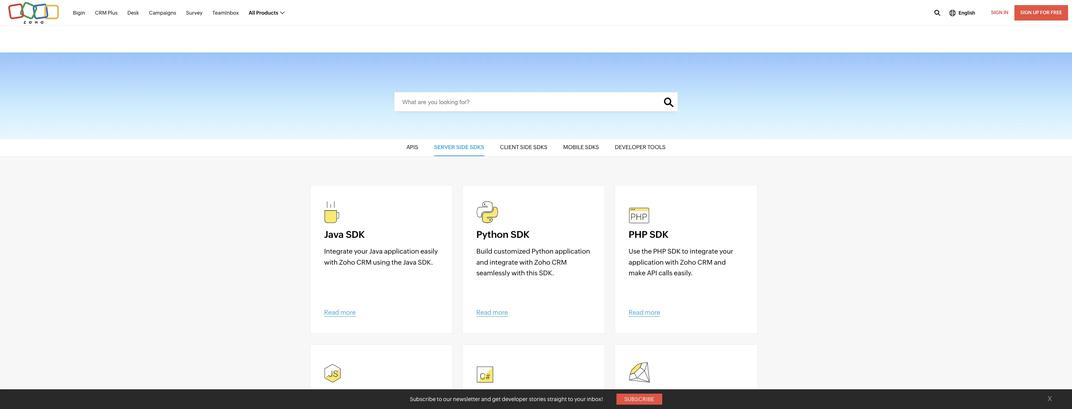 Task type: locate. For each thing, give the bounding box(es) containing it.
with inside integrate your java application easily with zoho crm using the java sdk.
[[324, 258, 338, 266]]

1 horizontal spatial php
[[653, 248, 666, 255]]

1 horizontal spatial read more
[[476, 309, 508, 316]]

sdk. inside build customized python application and integrate with zoho crm seamlessly with this sdk.
[[539, 269, 554, 277]]

1 vertical spatial python
[[532, 248, 554, 255]]

side for client
[[520, 144, 532, 150]]

zoho up easily.
[[680, 258, 696, 266]]

0 horizontal spatial read
[[324, 309, 339, 316]]

to right straight
[[568, 396, 573, 402]]

1 more from the left
[[340, 309, 356, 316]]

all products link
[[249, 5, 284, 20]]

side right server
[[456, 144, 469, 150]]

crm inside use the php sdk to integrate your application with zoho crm and make api calls easily.
[[697, 258, 713, 266]]

your
[[354, 248, 368, 255], [719, 248, 733, 255], [574, 396, 586, 402]]

2 more from the left
[[493, 309, 508, 316]]

subscribe for subscribe
[[624, 396, 654, 402]]

php
[[629, 229, 647, 240], [653, 248, 666, 255]]

read more link for php
[[629, 309, 660, 317]]

with left this
[[511, 269, 525, 277]]

java
[[324, 229, 344, 240], [369, 248, 383, 255], [403, 258, 417, 266]]

0 horizontal spatial subscribe
[[410, 396, 436, 402]]

1 horizontal spatial the
[[642, 248, 652, 255]]

0 horizontal spatial application
[[384, 248, 419, 255]]

ruby
[[629, 389, 652, 399]]

java right the "using"
[[403, 258, 417, 266]]

0 vertical spatial java
[[324, 229, 344, 240]]

1 vertical spatial php
[[653, 248, 666, 255]]

newsletter
[[453, 396, 480, 402]]

php down php sdk
[[653, 248, 666, 255]]

the right the "using"
[[392, 258, 402, 266]]

with
[[324, 258, 338, 266], [519, 258, 533, 266], [665, 258, 679, 266], [511, 269, 525, 277]]

1 vertical spatial integrate
[[490, 258, 518, 266]]

zoho up this
[[534, 258, 550, 266]]

your inside integrate your java application easily with zoho crm using the java sdk.
[[354, 248, 368, 255]]

sdk up 'customized'
[[511, 229, 530, 240]]

sdk. down easily
[[418, 258, 433, 266]]

the
[[642, 248, 652, 255], [392, 258, 402, 266]]

stories
[[529, 396, 546, 402]]

with up calls
[[665, 258, 679, 266]]

0 horizontal spatial read more link
[[324, 309, 356, 317]]

1 vertical spatial java
[[369, 248, 383, 255]]

teaminbox link
[[212, 5, 239, 20]]

with down integrate on the bottom left
[[324, 258, 338, 266]]

3 read more link from the left
[[629, 309, 660, 317]]

2 sdks from the left
[[533, 144, 548, 150]]

integrate
[[324, 248, 353, 255]]

the right use
[[642, 248, 652, 255]]

sdk
[[346, 229, 365, 240], [511, 229, 530, 240], [650, 229, 669, 240], [668, 248, 681, 255], [363, 389, 382, 399], [491, 389, 510, 399], [654, 389, 673, 399]]

survey
[[186, 10, 202, 16]]

integrate
[[690, 248, 718, 255], [490, 258, 518, 266]]

0 horizontal spatial sdks
[[470, 144, 484, 150]]

read more link
[[324, 309, 356, 317], [476, 309, 508, 317], [629, 309, 660, 317]]

1 horizontal spatial python
[[532, 248, 554, 255]]

and for subscribe to our newsletter and get developer stories straight to your inbox!
[[481, 396, 491, 402]]

campaigns
[[149, 10, 176, 16]]

teaminbox
[[212, 10, 239, 16]]

2 vertical spatial java
[[403, 258, 417, 266]]

integrate inside build customized python application and integrate with zoho crm seamlessly with this sdk.
[[490, 258, 518, 266]]

survey link
[[186, 5, 202, 20]]

and for build customized python application and integrate with zoho crm seamlessly with this sdk.
[[476, 258, 488, 266]]

1 horizontal spatial to
[[568, 396, 573, 402]]

customized
[[494, 248, 530, 255]]

and
[[476, 258, 488, 266], [714, 258, 726, 266], [481, 396, 491, 402]]

0 horizontal spatial more
[[340, 309, 356, 316]]

2 horizontal spatial read more
[[629, 309, 660, 316]]

all products
[[249, 10, 278, 16]]

sdks right server
[[470, 144, 484, 150]]

our
[[443, 396, 452, 402]]

subscribe
[[410, 396, 436, 402], [624, 396, 654, 402]]

What are you looking for? text field
[[394, 92, 678, 112]]

None button
[[658, 92, 678, 112]]

sdk for python sdk
[[511, 229, 530, 240]]

easily.
[[674, 269, 693, 277]]

2 side from the left
[[520, 144, 532, 150]]

sdks right client
[[533, 144, 548, 150]]

sdk.
[[418, 258, 433, 266], [539, 269, 554, 277]]

java up integrate on the bottom left
[[324, 229, 344, 240]]

2 read from the left
[[476, 309, 491, 316]]

subscribe to our newsletter and get developer stories straight to your inbox!
[[410, 396, 603, 402]]

make
[[629, 269, 646, 277]]

2 read more link from the left
[[476, 309, 508, 317]]

2 horizontal spatial to
[[682, 248, 688, 255]]

sign in link
[[985, 5, 1014, 21]]

sdks
[[470, 144, 484, 150], [533, 144, 548, 150], [585, 144, 599, 150]]

to inside use the php sdk to integrate your application with zoho crm and make api calls easily.
[[682, 248, 688, 255]]

1 read from the left
[[324, 309, 339, 316]]

0 vertical spatial the
[[642, 248, 652, 255]]

sdk up use the php sdk to integrate your application with zoho crm and make api calls easily.
[[650, 229, 669, 240]]

java up the "using"
[[369, 248, 383, 255]]

1 horizontal spatial zoho
[[534, 258, 550, 266]]

0 horizontal spatial read more
[[324, 309, 356, 316]]

3 sdks from the left
[[585, 144, 599, 150]]

sdks for client side sdks
[[533, 144, 548, 150]]

in
[[1004, 10, 1009, 15]]

2 subscribe from the left
[[624, 396, 654, 402]]

0 vertical spatial integrate
[[690, 248, 718, 255]]

read more for php
[[629, 309, 660, 316]]

2 horizontal spatial application
[[629, 258, 664, 266]]

1 horizontal spatial more
[[493, 309, 508, 316]]

to up easily.
[[682, 248, 688, 255]]

side
[[456, 144, 469, 150], [520, 144, 532, 150]]

zoho down integrate on the bottom left
[[339, 258, 355, 266]]

1 subscribe from the left
[[410, 396, 436, 402]]

integrate for php sdk
[[690, 248, 718, 255]]

2 horizontal spatial your
[[719, 248, 733, 255]]

0 horizontal spatial sdk.
[[418, 258, 433, 266]]

sdk. inside integrate your java application easily with zoho crm using the java sdk.
[[418, 258, 433, 266]]

application for python sdk
[[555, 248, 590, 255]]

python up this
[[532, 248, 554, 255]]

api
[[647, 269, 657, 277]]

0 vertical spatial sdk.
[[418, 258, 433, 266]]

2 horizontal spatial zoho
[[680, 258, 696, 266]]

3 zoho from the left
[[680, 258, 696, 266]]

node js sdk
[[324, 389, 382, 399]]

1 sdks from the left
[[470, 144, 484, 150]]

up
[[1033, 10, 1039, 15]]

2 horizontal spatial more
[[645, 309, 660, 316]]

2 horizontal spatial read more link
[[629, 309, 660, 317]]

use
[[629, 248, 640, 255]]

x
[[1047, 392, 1052, 403]]

crm plus link
[[95, 5, 118, 20]]

application inside integrate your java application easily with zoho crm using the java sdk.
[[384, 248, 419, 255]]

1 horizontal spatial sdk.
[[539, 269, 554, 277]]

and inside build customized python application and integrate with zoho crm seamlessly with this sdk.
[[476, 258, 488, 266]]

sdk right ruby
[[654, 389, 673, 399]]

integrate down 'customized'
[[490, 258, 518, 266]]

apis
[[406, 144, 418, 150]]

1 read more from the left
[[324, 309, 356, 316]]

use the php sdk to integrate your application with zoho crm and make api calls easily.
[[629, 248, 733, 277]]

integrate inside use the php sdk to integrate your application with zoho crm and make api calls easily.
[[690, 248, 718, 255]]

sdk up integrate on the bottom left
[[346, 229, 365, 240]]

seamlessly
[[476, 269, 510, 277]]

2 zoho from the left
[[534, 258, 550, 266]]

0 horizontal spatial the
[[392, 258, 402, 266]]

application for java sdk
[[384, 248, 419, 255]]

more for python
[[493, 309, 508, 316]]

1 horizontal spatial sdks
[[533, 144, 548, 150]]

sign
[[1020, 10, 1032, 15]]

application inside build customized python application and integrate with zoho crm seamlessly with this sdk.
[[555, 248, 590, 255]]

php up use
[[629, 229, 647, 240]]

side right client
[[520, 144, 532, 150]]

1 horizontal spatial application
[[555, 248, 590, 255]]

english
[[959, 10, 975, 16]]

application
[[384, 248, 419, 255], [555, 248, 590, 255], [629, 258, 664, 266]]

more
[[340, 309, 356, 316], [493, 309, 508, 316], [645, 309, 660, 316]]

sdk. right this
[[539, 269, 554, 277]]

3 read more from the left
[[629, 309, 660, 316]]

0 horizontal spatial zoho
[[339, 258, 355, 266]]

developer
[[502, 396, 528, 402]]

1 zoho from the left
[[339, 258, 355, 266]]

1 horizontal spatial subscribe
[[624, 396, 654, 402]]

the inside integrate your java application easily with zoho crm using the java sdk.
[[392, 258, 402, 266]]

1 horizontal spatial read more link
[[476, 309, 508, 317]]

more for php
[[645, 309, 660, 316]]

sdk for ruby sdk
[[654, 389, 673, 399]]

mobile sdks
[[563, 144, 599, 150]]

bigin link
[[73, 5, 85, 20]]

mobile
[[563, 144, 584, 150]]

sdk up calls
[[668, 248, 681, 255]]

2 read more from the left
[[476, 309, 508, 316]]

python
[[476, 229, 509, 240], [532, 248, 554, 255]]

2 horizontal spatial sdks
[[585, 144, 599, 150]]

1 read more link from the left
[[324, 309, 356, 317]]

sign
[[991, 10, 1003, 15]]

zoho inside build customized python application and integrate with zoho crm seamlessly with this sdk.
[[534, 258, 550, 266]]

1 horizontal spatial your
[[574, 396, 586, 402]]

1 horizontal spatial side
[[520, 144, 532, 150]]

0 horizontal spatial your
[[354, 248, 368, 255]]

0 horizontal spatial side
[[456, 144, 469, 150]]

1 side from the left
[[456, 144, 469, 150]]

sdks right mobile
[[585, 144, 599, 150]]

zoho inside integrate your java application easily with zoho crm using the java sdk.
[[339, 258, 355, 266]]

1 horizontal spatial integrate
[[690, 248, 718, 255]]

0 horizontal spatial integrate
[[490, 258, 518, 266]]

python inside build customized python application and integrate with zoho crm seamlessly with this sdk.
[[532, 248, 554, 255]]

0 horizontal spatial php
[[629, 229, 647, 240]]

0 vertical spatial php
[[629, 229, 647, 240]]

read
[[324, 309, 339, 316], [476, 309, 491, 316], [629, 309, 644, 316]]

2 horizontal spatial read
[[629, 309, 644, 316]]

read for python
[[476, 309, 491, 316]]

0 horizontal spatial python
[[476, 229, 509, 240]]

java sdk
[[324, 229, 365, 240]]

calls
[[659, 269, 673, 277]]

sdk right c#
[[491, 389, 510, 399]]

1 horizontal spatial read
[[476, 309, 491, 316]]

python up build
[[476, 229, 509, 240]]

all
[[249, 10, 255, 16]]

3 read from the left
[[629, 309, 644, 316]]

1 vertical spatial the
[[392, 258, 402, 266]]

3 more from the left
[[645, 309, 660, 316]]

more for java
[[340, 309, 356, 316]]

zoho
[[339, 258, 355, 266], [534, 258, 550, 266], [680, 258, 696, 266]]

1 vertical spatial sdk.
[[539, 269, 554, 277]]

crm
[[95, 10, 107, 16], [356, 258, 372, 266], [552, 258, 567, 266], [697, 258, 713, 266]]

products
[[256, 10, 278, 16]]

integrate up easily.
[[690, 248, 718, 255]]

to
[[682, 248, 688, 255], [437, 396, 442, 402], [568, 396, 573, 402]]

subscribe link
[[616, 394, 662, 405]]

integrate your java application easily with zoho crm using the java sdk.
[[324, 248, 438, 266]]

read more
[[324, 309, 356, 316], [476, 309, 508, 316], [629, 309, 660, 316]]

to left our
[[437, 396, 442, 402]]



Task type: describe. For each thing, give the bounding box(es) containing it.
subscribe for subscribe to our newsletter and get developer stories straight to your inbox!
[[410, 396, 436, 402]]

sdks for server side sdks
[[470, 144, 484, 150]]

easily
[[420, 248, 438, 255]]

js
[[351, 389, 361, 399]]

free
[[1051, 10, 1062, 15]]

node
[[324, 389, 349, 399]]

crm inside integrate your java application easily with zoho crm using the java sdk.
[[356, 258, 372, 266]]

sdk inside use the php sdk to integrate your application with zoho crm and make api calls easily.
[[668, 248, 681, 255]]

0 horizontal spatial java
[[324, 229, 344, 240]]

with inside use the php sdk to integrate your application with zoho crm and make api calls easily.
[[665, 258, 679, 266]]

plus
[[108, 10, 118, 16]]

crm inside build customized python application and integrate with zoho crm seamlessly with this sdk.
[[552, 258, 567, 266]]

bigin
[[73, 10, 85, 16]]

using
[[373, 258, 390, 266]]

integrate for python sdk
[[490, 258, 518, 266]]

sign up for free
[[1020, 10, 1062, 15]]

read more link for java
[[324, 309, 356, 317]]

c# sdk
[[476, 389, 510, 399]]

python sdk
[[476, 229, 530, 240]]

sdk right js
[[363, 389, 382, 399]]

application inside use the php sdk to integrate your application with zoho crm and make api calls easily.
[[629, 258, 664, 266]]

desk
[[127, 10, 139, 16]]

zoho inside use the php sdk to integrate your application with zoho crm and make api calls easily.
[[680, 258, 696, 266]]

ruby sdk
[[629, 389, 673, 399]]

sdk for java sdk
[[346, 229, 365, 240]]

side for server
[[456, 144, 469, 150]]

read more for python
[[476, 309, 508, 316]]

with up this
[[519, 258, 533, 266]]

get
[[492, 396, 501, 402]]

straight
[[547, 396, 567, 402]]

this
[[526, 269, 538, 277]]

1 horizontal spatial java
[[369, 248, 383, 255]]

desk link
[[127, 5, 139, 20]]

for
[[1040, 10, 1050, 15]]

developer tools
[[615, 144, 666, 150]]

c#
[[476, 389, 489, 399]]

php sdk
[[629, 229, 669, 240]]

tools
[[647, 144, 666, 150]]

sign in
[[991, 10, 1009, 15]]

the inside use the php sdk to integrate your application with zoho crm and make api calls easily.
[[642, 248, 652, 255]]

your inside use the php sdk to integrate your application with zoho crm and make api calls easily.
[[719, 248, 733, 255]]

php inside use the php sdk to integrate your application with zoho crm and make api calls easily.
[[653, 248, 666, 255]]

server side sdks
[[434, 144, 484, 150]]

build customized python application and integrate with zoho crm seamlessly with this sdk.
[[476, 248, 590, 277]]

read more for java
[[324, 309, 356, 316]]

and inside use the php sdk to integrate your application with zoho crm and make api calls easily.
[[714, 258, 726, 266]]

sdk for php sdk
[[650, 229, 669, 240]]

sdk for c# sdk
[[491, 389, 510, 399]]

2 horizontal spatial java
[[403, 258, 417, 266]]

0 vertical spatial python
[[476, 229, 509, 240]]

sign up for free link
[[1014, 5, 1068, 21]]

campaigns link
[[149, 5, 176, 20]]

read for php
[[629, 309, 644, 316]]

0 horizontal spatial to
[[437, 396, 442, 402]]

read for java
[[324, 309, 339, 316]]

build
[[476, 248, 492, 255]]

read more link for python
[[476, 309, 508, 317]]

client
[[500, 144, 519, 150]]

crm plus
[[95, 10, 118, 16]]

developer
[[615, 144, 646, 150]]

server
[[434, 144, 455, 150]]

inbox!
[[587, 396, 603, 402]]

client side sdks
[[500, 144, 548, 150]]



Task type: vqa. For each thing, say whether or not it's contained in the screenshot.
your
yes



